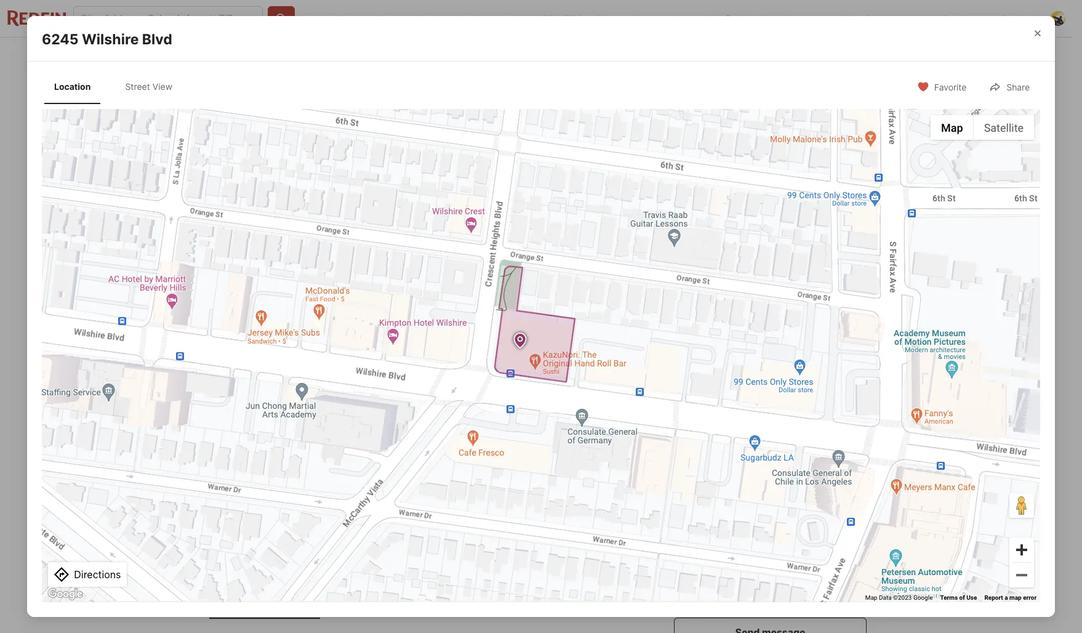 Task type: locate. For each thing, give the bounding box(es) containing it.
nov down the 3
[[824, 516, 839, 525]]

1 horizontal spatial nov
[[760, 516, 776, 525]]

map region
[[30, 12, 1060, 633]]

1-
[[515, 13, 523, 24], [377, 431, 390, 448]]

0 horizontal spatial share button
[[805, 41, 867, 66]]

1 vertical spatial share
[[1007, 82, 1030, 92]]

1 bed from the left
[[474, 596, 490, 607]]

1- inside '1-2.5 baths'
[[377, 431, 390, 448]]

bed left (2)
[[586, 596, 602, 607]]

floor plans left fees
[[369, 49, 414, 60]]

6245 inside dialog
[[42, 31, 79, 48]]

0 horizontal spatial 1
[[468, 596, 472, 607]]

nov for 2
[[760, 516, 776, 525]]

wilshire
[[82, 31, 139, 48], [763, 405, 813, 420], [254, 407, 293, 419], [325, 407, 362, 419]]

location
[[54, 81, 91, 92]]

1 vertical spatial 1
[[468, 596, 472, 607]]

0 horizontal spatial plans
[[245, 551, 283, 568]]

0 horizontal spatial floor
[[207, 551, 242, 568]]

1 bed (4)
[[468, 596, 505, 607]]

1
[[700, 493, 709, 515], [468, 596, 472, 607]]

1 inside 'wednesday 1 nov'
[[700, 493, 709, 515]]

1 horizontal spatial view
[[382, 361, 403, 371]]

map inside popup button
[[942, 121, 964, 134]]

0 horizontal spatial 2
[[338, 431, 347, 448]]

1 vertical spatial floor plans
[[207, 551, 283, 568]]

1- up baths
[[377, 431, 390, 448]]

0 horizontal spatial map
[[866, 595, 878, 601]]

2 horizontal spatial nov
[[824, 516, 839, 525]]

bed left the (4)
[[474, 596, 490, 607]]

3 nov from the left
[[824, 516, 839, 525]]

1 vertical spatial floor
[[207, 551, 242, 568]]

share button right out
[[805, 41, 867, 66]]

bed for 1
[[474, 596, 490, 607]]

self
[[750, 442, 764, 451]]

floor right the overview
[[369, 49, 389, 60]]

nov down thursday
[[760, 516, 776, 525]]

tab list
[[207, 38, 610, 70], [42, 69, 195, 104], [207, 584, 655, 619]]

floor up summary tab on the bottom left of page
[[207, 551, 242, 568]]

plans up summary at left bottom
[[245, 551, 283, 568]]

plans
[[392, 49, 414, 60], [245, 551, 283, 568]]

map for map
[[942, 121, 964, 134]]

2.5
[[390, 431, 412, 448]]

on
[[745, 405, 761, 420], [239, 407, 252, 419]]

studio (1) tab
[[320, 586, 431, 617]]

6245 up 0- at the left bottom of the page
[[298, 407, 323, 419]]

0 vertical spatial blvd
[[142, 31, 172, 48]]

0 horizontal spatial view
[[153, 81, 172, 92]]

3d
[[244, 361, 256, 371]]

map button
[[931, 115, 974, 140]]

2 inside thursday 2 nov
[[762, 493, 774, 515]]

nov
[[697, 516, 713, 525], [760, 516, 776, 525], [824, 516, 839, 525]]

bed inside 1 bed (4) tab
[[474, 596, 490, 607]]

x-out
[[767, 49, 790, 59]]

2 bed from the left
[[586, 596, 602, 607]]

street inside tab
[[125, 81, 150, 92]]

0 horizontal spatial 1-
[[377, 431, 390, 448]]

1 horizontal spatial street view
[[355, 361, 403, 371]]

1 vertical spatial favorite
[[935, 82, 967, 92]]

nov inside 'wednesday 1 nov'
[[697, 516, 713, 525]]

overview
[[301, 49, 342, 60]]

1 horizontal spatial floor
[[369, 49, 389, 60]]

0 vertical spatial floor plans
[[369, 49, 414, 60]]

image image
[[207, 72, 669, 389], [674, 72, 867, 228], [674, 233, 867, 389]]

wednesday
[[682, 483, 728, 492]]

tab list containing location
[[42, 69, 195, 104]]

0 vertical spatial tour
[[792, 442, 807, 451]]

1 horizontal spatial 2
[[578, 596, 584, 607]]

bed inside 2 bed (2) tab
[[586, 596, 602, 607]]

1 vertical spatial street view
[[355, 361, 403, 371]]

2 left (2)
[[578, 596, 584, 607]]

0 vertical spatial street
[[125, 81, 150, 92]]

wilshire inside 6245 wilshire blvd element
[[82, 31, 139, 48]]

©2023
[[894, 595, 912, 601]]

schools tab
[[541, 40, 600, 70]]

blvd left los
[[365, 407, 385, 419]]

favorite button
[[664, 41, 734, 66], [907, 74, 978, 99]]

map
[[942, 121, 964, 134], [866, 595, 878, 601]]

1 horizontal spatial blvd
[[365, 407, 385, 419]]

favorite up "map" popup button
[[935, 82, 967, 92]]

overview tab
[[288, 40, 355, 70]]

or
[[763, 594, 778, 607]]

vision
[[704, 405, 743, 420], [207, 407, 237, 419]]

0 vertical spatial floor
[[369, 49, 389, 60]]

2 down thursday
[[762, 493, 774, 515]]

share button up satellite
[[980, 74, 1041, 99]]

0 horizontal spatial favorite button
[[664, 41, 734, 66]]

1 vertical spatial plans
[[245, 551, 283, 568]]

, left los
[[385, 407, 388, 419]]

City, Address, School, Agent, ZIP search field
[[73, 6, 263, 31]]

1 vertical spatial street
[[355, 361, 380, 371]]

feed button
[[936, 0, 995, 37]]

1 vertical spatial view
[[382, 361, 403, 371]]

menu bar
[[931, 115, 1035, 140]]

559-
[[442, 431, 476, 448]]

user photo image
[[1051, 11, 1066, 26]]

on up $3,411+
[[239, 407, 252, 419]]

2
[[338, 431, 347, 448], [762, 493, 774, 515], [578, 596, 584, 607]]

2 vertical spatial 2
[[578, 596, 584, 607]]

0 vertical spatial plans
[[392, 49, 414, 60]]

0 horizontal spatial vision
[[207, 407, 237, 419]]

0 horizontal spatial share
[[833, 49, 856, 59]]

1 horizontal spatial share button
[[980, 74, 1041, 99]]

1 horizontal spatial ,
[[447, 407, 450, 419]]

a/c
[[273, 490, 286, 499]]

1 horizontal spatial favorite button
[[907, 74, 978, 99]]

plans left fees
[[392, 49, 414, 60]]

1 vertical spatial 6245
[[298, 407, 323, 419]]

0 horizontal spatial bed
[[474, 596, 490, 607]]

favorite down redfin
[[691, 49, 724, 59]]

2 bed (2) tab
[[542, 586, 653, 617]]

favorite
[[691, 49, 724, 59], [935, 82, 967, 92]]

0 vertical spatial favorite button
[[664, 41, 734, 66]]

view inside button
[[382, 361, 403, 371]]

directions
[[74, 569, 121, 581]]

price
[[207, 450, 230, 462]]

wilshire up location
[[82, 31, 139, 48]]

street view tab
[[115, 71, 182, 102]]

ca
[[452, 407, 466, 419]]

satellite
[[985, 121, 1024, 134]]

(1)
[[385, 596, 395, 607]]

/mo
[[266, 431, 293, 448]]

favorite button down redfin
[[664, 41, 734, 66]]

2 horizontal spatial 2
[[762, 493, 774, 515]]

self guided tour option
[[674, 432, 867, 463]]

0 horizontal spatial ,
[[385, 407, 388, 419]]

44
[[804, 361, 815, 371]]

thursday
[[748, 483, 788, 492]]

2 inside "0-2 beds"
[[338, 431, 347, 448]]

, left ca
[[447, 407, 450, 419]]

6245 up location
[[42, 31, 79, 48]]

0 vertical spatial 1-
[[515, 13, 523, 24]]

1 horizontal spatial street
[[355, 361, 380, 371]]

tour right guided
[[792, 442, 807, 451]]

1 horizontal spatial floor plans
[[369, 49, 414, 60]]

$3,411+ /mo price
[[207, 431, 293, 462]]

1 horizontal spatial 1
[[700, 493, 709, 515]]

floor plans tab
[[355, 40, 427, 70]]

floor plans
[[369, 49, 414, 60], [207, 551, 283, 568]]

1 vertical spatial 1-
[[377, 431, 390, 448]]

floor
[[369, 49, 389, 60], [207, 551, 242, 568]]

0 horizontal spatial on
[[239, 407, 252, 419]]

menu bar inside 6245 wilshire blvd dialog
[[931, 115, 1035, 140]]

1 horizontal spatial share
[[1007, 82, 1030, 92]]

vision up $3,411+
[[207, 407, 237, 419]]

0 vertical spatial share button
[[805, 41, 867, 66]]

1- left 759-
[[515, 13, 523, 24]]

0 horizontal spatial street view
[[125, 81, 172, 92]]

map entry image
[[593, 404, 654, 466]]

floor plans up summary at left bottom
[[207, 551, 283, 568]]

favorite inside 6245 wilshire blvd dialog
[[935, 82, 967, 92]]

1 vertical spatial map
[[866, 595, 878, 601]]

vision right tour
[[704, 405, 743, 420]]

0 horizontal spatial 6245
[[42, 31, 79, 48]]

nov for 1
[[697, 516, 713, 525]]

1 left the (4)
[[468, 596, 472, 607]]

use
[[967, 595, 978, 601]]

map left data
[[866, 595, 878, 601]]

0 horizontal spatial street
[[125, 81, 150, 92]]

wilshire up /mo
[[254, 407, 293, 419]]

studio
[[356, 596, 382, 607]]

nov inside thursday 2 nov
[[760, 516, 776, 525]]

street down 6245 wilshire blvd
[[125, 81, 150, 92]]

street
[[125, 81, 150, 92], [355, 361, 380, 371]]

0-2 beds
[[322, 431, 347, 462]]

share button inside 6245 wilshire blvd dialog
[[980, 74, 1041, 99]]

0 horizontal spatial blvd
[[142, 31, 172, 48]]

blvd up street view tab
[[142, 31, 172, 48]]

0 vertical spatial map
[[942, 121, 964, 134]]

w/d
[[361, 490, 376, 499]]

pet friendly
[[214, 490, 256, 499]]

nov inside friday 3 nov
[[824, 516, 839, 525]]

2 nov from the left
[[760, 516, 776, 525]]

0 vertical spatial view
[[153, 81, 172, 92]]

1 nov from the left
[[697, 516, 713, 525]]

1 vertical spatial tour
[[784, 557, 804, 570]]

menu bar containing map
[[931, 115, 1035, 140]]

tab list inside 6245 wilshire blvd dialog
[[42, 69, 195, 104]]

patio/balcony
[[418, 490, 466, 499]]

friendly
[[228, 490, 256, 499]]

on up self
[[745, 405, 761, 420]]

feed
[[944, 13, 964, 24]]

street up vision on wilshire 6245 wilshire blvd , los angeles , ca 90048
[[355, 361, 380, 371]]

terms
[[941, 595, 958, 601]]

a
[[1005, 595, 1009, 601]]

,
[[385, 407, 388, 419], [447, 407, 450, 419]]

tab list containing search
[[207, 38, 610, 70]]

redfin premier button
[[703, 0, 777, 37]]

tab list for favorite button associated with street view
[[42, 69, 195, 104]]

6245
[[42, 31, 79, 48], [298, 407, 323, 419]]

map left satellite
[[942, 121, 964, 134]]

0 vertical spatial favorite
[[691, 49, 724, 59]]

0 vertical spatial street view
[[125, 81, 172, 92]]

floor inside tab
[[369, 49, 389, 60]]

favorite button for street view
[[907, 74, 978, 99]]

tour right schedule
[[784, 557, 804, 570]]

nov down wednesday
[[697, 516, 713, 525]]

0 vertical spatial 1
[[700, 493, 709, 515]]

pet
[[214, 490, 226, 499]]

share button
[[805, 41, 867, 66], [980, 74, 1041, 99]]

0 horizontal spatial nov
[[697, 516, 713, 525]]

wednesday 1 nov
[[682, 483, 728, 525]]

redfin premier
[[710, 13, 770, 24]]

1 horizontal spatial favorite
[[935, 82, 967, 92]]

thursday 2 nov
[[748, 483, 788, 525]]

2 up "beds"
[[338, 431, 347, 448]]

wilshire up self guided tour
[[763, 405, 813, 420]]

1 vertical spatial share button
[[980, 74, 1041, 99]]

1 horizontal spatial map
[[942, 121, 964, 134]]

1 horizontal spatial bed
[[586, 596, 602, 607]]

self guided tour
[[750, 442, 807, 451]]

friday
[[819, 483, 844, 492]]

data
[[879, 595, 892, 601]]

0 vertical spatial 2
[[338, 431, 347, 448]]

1 vertical spatial favorite button
[[907, 74, 978, 99]]

0 vertical spatial 6245
[[42, 31, 79, 48]]

1 horizontal spatial 1-
[[515, 13, 523, 24]]

1 horizontal spatial plans
[[392, 49, 414, 60]]

self guided tour list box
[[674, 432, 867, 463]]

favorite button up "map" popup button
[[907, 74, 978, 99]]

1 down wednesday
[[700, 493, 709, 515]]

bed
[[474, 596, 490, 607], [586, 596, 602, 607]]

directions button
[[48, 563, 127, 587]]

0 vertical spatial share
[[833, 49, 856, 59]]

1 vertical spatial 2
[[762, 493, 774, 515]]



Task type: vqa. For each thing, say whether or not it's contained in the screenshot.
bottommost Share button
yes



Task type: describe. For each thing, give the bounding box(es) containing it.
559-1,353 sq ft
[[442, 431, 514, 462]]

0 horizontal spatial floor plans
[[207, 551, 283, 568]]

submit search image
[[275, 12, 288, 25]]

1 inside tab
[[468, 596, 472, 607]]

90048
[[469, 407, 500, 419]]

street view inside button
[[355, 361, 403, 371]]

out
[[776, 49, 790, 59]]

schedule
[[737, 557, 782, 570]]

844-
[[523, 13, 543, 24]]

of
[[960, 595, 966, 601]]

bed for 2
[[586, 596, 602, 607]]

satellite button
[[974, 115, 1035, 140]]

x-out button
[[739, 41, 801, 66]]

w/d in unit
[[361, 490, 401, 499]]

1 horizontal spatial vision
[[704, 405, 743, 420]]

tab list for favorite button related to overview
[[207, 38, 610, 70]]

map for map data ©2023 google
[[866, 595, 878, 601]]

2 bed (2)
[[578, 596, 616, 607]]

tour inside self guided tour option
[[792, 442, 807, 451]]

location tab
[[44, 71, 101, 102]]

dishwasher
[[303, 490, 344, 499]]

search link
[[220, 47, 274, 62]]

1- for 844-
[[515, 13, 523, 24]]

friday 3 nov
[[819, 483, 844, 525]]

studio (1)
[[356, 596, 395, 607]]

1 bed (4) tab
[[431, 586, 542, 617]]

amenities tab
[[474, 40, 541, 70]]

share inside 6245 wilshire blvd dialog
[[1007, 82, 1030, 92]]

terms of use
[[941, 595, 978, 601]]

summary tab
[[209, 586, 320, 617]]

summary
[[244, 596, 285, 607]]

1,353
[[476, 431, 514, 448]]

blvd inside 6245 wilshire blvd element
[[142, 31, 172, 48]]

3
[[826, 493, 837, 515]]

schools
[[554, 49, 587, 60]]

baths
[[377, 450, 403, 462]]

1 , from the left
[[385, 407, 388, 419]]

759-
[[543, 13, 563, 24]]

error
[[1024, 595, 1037, 601]]

premier
[[739, 13, 770, 24]]

photos
[[817, 361, 847, 371]]

6245 wilshire blvd element
[[42, 16, 187, 48]]

7732
[[563, 13, 583, 24]]

1-2.5 baths
[[377, 431, 412, 462]]

$3,411+
[[207, 431, 262, 448]]

ft
[[457, 450, 466, 462]]

1-844-759-7732
[[515, 13, 583, 24]]

in
[[378, 490, 384, 499]]

redfin
[[710, 13, 736, 24]]

report a map error link
[[985, 595, 1037, 601]]

2 inside tab
[[578, 596, 584, 607]]

0-
[[322, 431, 338, 448]]

fees tab
[[427, 40, 474, 70]]

schedule tour
[[737, 557, 804, 570]]

6245 wilshire blvd dialog
[[27, 12, 1060, 633]]

angeles
[[409, 407, 447, 419]]

1- for 2.5
[[377, 431, 390, 448]]

tour
[[674, 405, 702, 420]]

tour vision on wilshire
[[674, 405, 813, 420]]

1 horizontal spatial on
[[745, 405, 761, 420]]

tour inside schedule tour button
[[784, 557, 804, 570]]

nov for 3
[[824, 516, 839, 525]]

search
[[245, 49, 274, 60]]

view inside tab
[[153, 81, 172, 92]]

los
[[390, 407, 407, 419]]

2 , from the left
[[447, 407, 450, 419]]

google
[[914, 595, 933, 601]]

more
[[483, 490, 501, 499]]

report a map error
[[985, 595, 1037, 601]]

tab list containing summary
[[207, 584, 655, 619]]

3d walkthrough
[[244, 361, 312, 371]]

schedule tour button
[[674, 549, 867, 578]]

map
[[1010, 595, 1022, 601]]

street view button
[[327, 354, 414, 379]]

2 for 0-
[[338, 431, 347, 448]]

next image
[[852, 496, 872, 516]]

0 horizontal spatial favorite
[[691, 49, 724, 59]]

guided
[[766, 442, 791, 451]]

google image
[[45, 587, 86, 603]]

street view inside tab
[[125, 81, 172, 92]]

6245 wilshire blvd
[[42, 31, 172, 48]]

1 vertical spatial blvd
[[365, 407, 385, 419]]

vision on wilshire 6245 wilshire blvd , los angeles , ca 90048
[[207, 407, 500, 419]]

walkthrough
[[258, 361, 312, 371]]

x-
[[767, 49, 776, 59]]

report
[[985, 595, 1004, 601]]

beds
[[322, 450, 346, 462]]

map data ©2023 google
[[866, 595, 933, 601]]

amenities
[[487, 49, 527, 60]]

(4)
[[493, 596, 505, 607]]

fees
[[441, 49, 460, 60]]

3d walkthrough button
[[216, 354, 322, 379]]

favorite button for overview
[[664, 41, 734, 66]]

44 photos
[[804, 361, 847, 371]]

terms of use link
[[941, 595, 978, 601]]

unit
[[387, 490, 401, 499]]

1 horizontal spatial 6245
[[298, 407, 323, 419]]

sq
[[442, 450, 454, 462]]

2 for thursday
[[762, 493, 774, 515]]

street inside button
[[355, 361, 380, 371]]

44 photos button
[[776, 354, 857, 379]]

floor plans inside tab
[[369, 49, 414, 60]]

(2)
[[604, 596, 616, 607]]

1-844-759-7732 link
[[515, 13, 583, 24]]

wilshire up 0- at the left bottom of the page
[[325, 407, 362, 419]]

plans inside tab
[[392, 49, 414, 60]]



